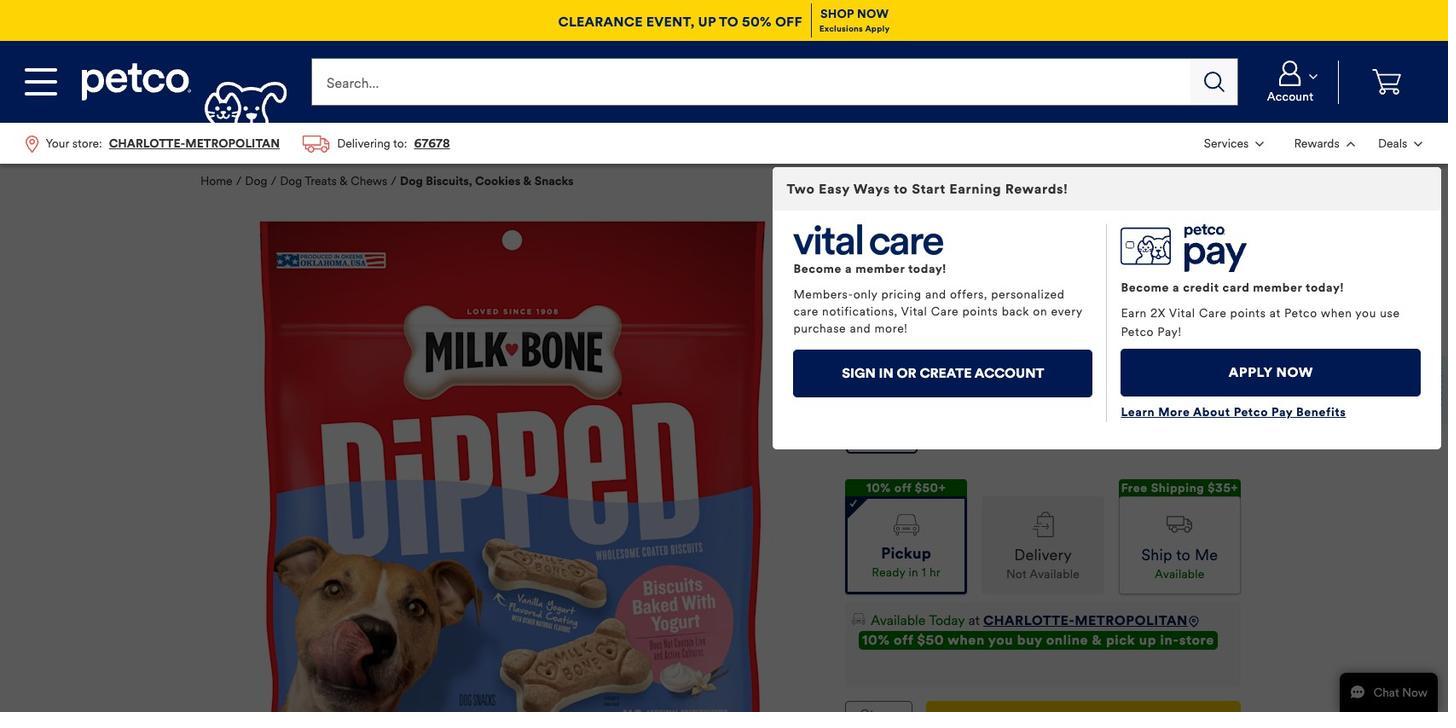 Task type: describe. For each thing, give the bounding box(es) containing it.
0 horizontal spatial today!
[[908, 262, 947, 276]]

dog right the home
[[245, 174, 267, 189]]

questions
[[1099, 283, 1164, 300]]

select in checkout
[[1018, 343, 1132, 359]]

carat down icon 13 button inside 'list item'
[[1278, 125, 1365, 162]]

10% for 10% off $50 when you buy online & pick up in-store
[[863, 632, 890, 648]]

care
[[794, 305, 819, 319]]

ready
[[872, 565, 906, 580]]

not
[[1007, 567, 1027, 582]]

chews
[[351, 174, 388, 189]]

charlotte-
[[984, 612, 1075, 629]]

today
[[929, 612, 965, 629]]

care inside members-only pricing and offers, personalized care notifications, vital care points back on every purchase and more!
[[931, 305, 959, 319]]

biscuits,
[[426, 174, 472, 189]]

clearance event, up to 50% off
[[558, 14, 803, 30]]

0 vertical spatial carat down icon 13 button
[[1250, 60, 1332, 104]]

pricing
[[882, 288, 922, 302]]

baked
[[1096, 198, 1145, 219]]

option group containing pickup
[[845, 479, 1241, 595]]

available inside 'delivery not available'
[[1030, 567, 1080, 582]]

1 horizontal spatial 12
[[899, 393, 913, 409]]

up
[[698, 14, 716, 30]]

pickup
[[882, 544, 932, 563]]

10% off $50+
[[867, 481, 946, 496]]

a for credit
[[1173, 281, 1180, 295]]

answered questions link
[[1032, 283, 1164, 300]]

apply
[[865, 23, 890, 34]]

on
[[1033, 305, 1048, 319]]

0 vertical spatial delivery
[[1069, 360, 1122, 376]]

bone for milk-bone
[[879, 254, 911, 270]]

shop now link
[[821, 7, 889, 21]]

vital inside earn 2x vital care points at petco when you use petco pay!
[[1169, 306, 1196, 321]]

online
[[1047, 632, 1089, 648]]

benefits
[[1297, 405, 1347, 420]]

2 carat down icon 13 button from the left
[[1369, 125, 1433, 162]]

12 inside milk-bone dipped dog biscuits baked with vanilla yogurt, 12 oz.
[[963, 219, 980, 240]]

about
[[1194, 405, 1231, 420]]

0 horizontal spatial petco
[[1121, 325, 1154, 340]]

0 vertical spatial petco
[[1285, 306, 1318, 321]]

when inside earn 2x vital care points at petco when you use petco pay!
[[1321, 306, 1353, 321]]

hr
[[930, 565, 941, 580]]

weight : 12 oz
[[845, 393, 936, 409]]

become for earn
[[1121, 281, 1170, 295]]

become a credit card member today!
[[1121, 281, 1345, 295]]

35%
[[909, 360, 937, 376]]

0 vertical spatial member
[[856, 262, 905, 276]]

free
[[1122, 481, 1148, 496]]

personalized
[[992, 288, 1065, 302]]

dog inside milk-bone dipped dog biscuits baked with vanilla yogurt, 12 oz.
[[993, 198, 1026, 219]]

or
[[897, 365, 917, 381]]

become for members-
[[794, 262, 842, 276]]

261
[[944, 283, 966, 300]]

35% off your first repeat delivery
[[909, 360, 1122, 376]]

easy
[[819, 181, 850, 197]]

261 reviews | answered questions
[[944, 283, 1164, 300]]

reviews
[[969, 283, 1022, 300]]

earn
[[1121, 306, 1147, 321]]

dog link
[[245, 174, 267, 189]]

in inside pickup ready in 1 hr
[[909, 565, 919, 580]]

apply
[[1229, 364, 1273, 380]]

cookies
[[475, 174, 521, 189]]

members-only pricing and offers, personalized care notifications, vital care points back on every purchase and more!
[[794, 288, 1083, 336]]

a for member
[[845, 262, 852, 276]]

notifications,
[[822, 305, 898, 319]]

1 vertical spatial carat down icon 13 button
[[1195, 125, 1274, 162]]

answered
[[1032, 283, 1096, 300]]

1 vertical spatial when
[[948, 632, 985, 648]]

dog left the "treats"
[[280, 174, 302, 189]]

delivery-method-Ship to Me-Available radio
[[1119, 497, 1241, 595]]

store
[[1180, 632, 1215, 648]]

2x
[[1151, 306, 1166, 321]]

credit
[[1183, 281, 1220, 295]]

first
[[992, 360, 1018, 376]]

home
[[200, 174, 233, 189]]

with
[[1149, 198, 1187, 219]]

ways
[[854, 181, 891, 197]]

pick
[[1106, 632, 1136, 648]]

variation-12 OZ radio
[[846, 423, 918, 454]]

home / dog / dog treats & chews / dog biscuits, cookies & snacks
[[200, 174, 574, 189]]

off
[[775, 14, 803, 30]]

$3.70
[[845, 341, 891, 363]]

repeat
[[1021, 360, 1066, 376]]

free shipping $35+
[[1122, 481, 1239, 496]]

1 vertical spatial and
[[850, 322, 871, 336]]

oz inside radio
[[881, 431, 898, 446]]

more
[[1159, 405, 1191, 420]]

2 horizontal spatial &
[[1093, 632, 1103, 648]]

off for $50+
[[895, 481, 912, 496]]

1 horizontal spatial today!
[[1306, 281, 1345, 295]]

buy
[[1017, 632, 1043, 648]]

milk- for milk-bone dipped dog biscuits baked with vanilla yogurt, 12 oz.
[[845, 198, 887, 219]]

learn
[[1121, 405, 1155, 420]]

treats
[[305, 174, 337, 189]]

back
[[1002, 305, 1030, 319]]

0 vertical spatial in
[[1059, 343, 1070, 359]]

earning
[[950, 181, 1002, 197]]

0 horizontal spatial you
[[989, 632, 1014, 648]]

Search search field
[[312, 58, 1191, 106]]

milk-bone dipped dog biscuits baked with vanilla yogurt, 12 oz.
[[845, 198, 1187, 240]]

list containing two easy ways to start earning rewards!
[[773, 123, 1442, 450]]

shop
[[821, 7, 854, 21]]

delivery not available
[[1007, 546, 1080, 582]]

search image
[[1204, 72, 1225, 92]]

card
[[1223, 281, 1250, 295]]

in
[[879, 365, 894, 381]]



Task type: locate. For each thing, give the bounding box(es) containing it.
member up only
[[856, 262, 905, 276]]

bone inside milk-bone dipped dog biscuits baked with vanilla yogurt, 12 oz.
[[887, 198, 927, 219]]

1 horizontal spatial list
[[773, 123, 1442, 450]]

bone down two easy ways to start earning rewards! on the top right of page
[[887, 198, 927, 219]]

0 vertical spatial a
[[845, 262, 852, 276]]

0 horizontal spatial list
[[14, 123, 462, 164]]

pickup ready in 1 hr
[[872, 544, 941, 580]]

carat down icon 13 button down "search" icon
[[1195, 125, 1274, 162]]

icon pickup store image
[[894, 514, 919, 535], [852, 612, 866, 627]]

every
[[1051, 305, 1083, 319]]

you left use
[[1356, 306, 1377, 321]]

care down credit at the right
[[1199, 306, 1227, 321]]

10% left $50
[[863, 632, 890, 648]]

to inside ship to me available
[[1177, 546, 1191, 565]]

0 vertical spatial today!
[[908, 262, 947, 276]]

1 horizontal spatial become
[[1121, 281, 1170, 295]]

bone up the pricing
[[879, 254, 911, 270]]

1 vertical spatial bone
[[879, 254, 911, 270]]

0 horizontal spatial icon pickup store image
[[852, 612, 866, 627]]

1 horizontal spatial in
[[1059, 343, 1070, 359]]

1 vertical spatial 10%
[[863, 632, 890, 648]]

learn more about petco pay benefits link
[[1121, 404, 1422, 422]]

carat down icon 13 button
[[1250, 60, 1332, 104], [1195, 125, 1274, 162]]

vital inside members-only pricing and offers, personalized care notifications, vital care points back on every purchase and more!
[[901, 305, 928, 319]]

dog left the biscuits,
[[400, 174, 423, 189]]

0 vertical spatial icon pickup store image
[[894, 514, 919, 535]]

1 vertical spatial to
[[1177, 546, 1191, 565]]

today! up 261
[[908, 262, 947, 276]]

home link
[[200, 174, 233, 189]]

points down card
[[1231, 306, 1267, 321]]

1 horizontal spatial /
[[271, 174, 277, 189]]

1 carat down icon 13 button from the left
[[1278, 125, 1365, 162]]

2 horizontal spatial /
[[391, 174, 397, 189]]

12 inside the variation-12 oz radio
[[866, 431, 878, 446]]

/ right chews
[[391, 174, 397, 189]]

oz.
[[984, 219, 1007, 240]]

delivery down checkout
[[1069, 360, 1122, 376]]

care inside earn 2x vital care points at petco when you use petco pay!
[[1199, 306, 1227, 321]]

petco
[[1285, 306, 1318, 321], [1121, 325, 1154, 340], [1234, 405, 1269, 420]]

1 vertical spatial off
[[895, 481, 912, 496]]

0 horizontal spatial points
[[963, 305, 999, 319]]

& down "charlotte-metropolitan" button
[[1093, 632, 1103, 648]]

milk- inside milk-bone dipped dog biscuits baked with vanilla yogurt, 12 oz.
[[845, 198, 887, 219]]

1 vertical spatial oz
[[881, 431, 898, 446]]

1 milk- from the top
[[845, 198, 887, 219]]

rewards!
[[1006, 181, 1068, 197]]

0 horizontal spatial carat down icon 13 button
[[1278, 125, 1365, 162]]

1 horizontal spatial petco
[[1234, 405, 1269, 420]]

0 vertical spatial to
[[894, 181, 908, 197]]

delivery
[[1069, 360, 1122, 376], [1015, 546, 1072, 565]]

purchase
[[794, 322, 847, 336]]

vital down the pricing
[[901, 305, 928, 319]]

0 horizontal spatial in
[[909, 565, 919, 580]]

:
[[892, 393, 896, 409]]

carat down icon 13 button right "search" icon
[[1250, 60, 1332, 104]]

account
[[975, 365, 1045, 381]]

2 vertical spatial off
[[894, 632, 914, 648]]

petco left pay
[[1234, 405, 1269, 420]]

earn 2x vital care points at petco when you use petco pay!
[[1121, 306, 1401, 340]]

and down notifications,
[[850, 322, 871, 336]]

12
[[963, 219, 980, 240], [899, 393, 913, 409], [866, 431, 878, 446]]

0 vertical spatial oz
[[916, 393, 936, 409]]

delivery up "not"
[[1015, 546, 1072, 565]]

at inside earn 2x vital care points at petco when you use petco pay!
[[1270, 306, 1281, 321]]

offers,
[[950, 288, 988, 302]]

in up repeat
[[1059, 343, 1070, 359]]

ship
[[1142, 546, 1173, 565]]

to left 'start' at the top right
[[894, 181, 908, 197]]

& left snacks
[[523, 174, 532, 189]]

bone
[[887, 198, 927, 219], [879, 254, 911, 270]]

1
[[922, 565, 927, 580]]

10% for 10% off $50+
[[867, 481, 891, 496]]

0 horizontal spatial member
[[856, 262, 905, 276]]

carat down icon 13 image
[[1309, 74, 1318, 79], [1256, 141, 1265, 146], [1347, 141, 1355, 146], [1415, 141, 1423, 146]]

in-
[[1161, 632, 1180, 648]]

checkout
[[1073, 343, 1132, 359]]

today!
[[908, 262, 947, 276], [1306, 281, 1345, 295]]

get text from wcs image
[[1125, 363, 1139, 376]]

milk- up only
[[845, 254, 879, 270]]

when down today
[[948, 632, 985, 648]]

off left $50+
[[895, 481, 912, 496]]

pay
[[1272, 405, 1293, 420]]

off left $50
[[894, 632, 914, 648]]

carat down icon 13 button
[[1278, 125, 1365, 162], [1369, 125, 1433, 162]]

delivery-method-Delivery-Not Available radio
[[982, 497, 1104, 595]]

become up earn
[[1121, 281, 1170, 295]]

off for your
[[941, 360, 958, 376]]

1 list from the left
[[14, 123, 462, 164]]

1 horizontal spatial care
[[1199, 306, 1227, 321]]

dipped
[[931, 198, 989, 219]]

icon delivery pin image
[[1188, 616, 1200, 628]]

1 horizontal spatial points
[[1231, 306, 1267, 321]]

1 vertical spatial a
[[1173, 281, 1180, 295]]

milk-
[[845, 198, 887, 219], [845, 254, 879, 270]]

member up earn 2x vital care points at petco when you use petco pay!
[[1253, 281, 1303, 295]]

milk- for milk-bone
[[845, 254, 879, 270]]

ship to me available
[[1142, 546, 1218, 582]]

1 horizontal spatial you
[[1356, 306, 1377, 321]]

/ left dog 'link'
[[236, 174, 242, 189]]

create
[[920, 365, 972, 381]]

50%
[[742, 14, 772, 30]]

1 / from the left
[[236, 174, 242, 189]]

petco down earn
[[1121, 325, 1154, 340]]

now
[[857, 7, 889, 21]]

to left me
[[1177, 546, 1191, 565]]

milk- down "ways"
[[845, 198, 887, 219]]

0 horizontal spatial available
[[871, 612, 926, 629]]

pay!
[[1158, 325, 1182, 340]]

0 horizontal spatial to
[[894, 181, 908, 197]]

become up members-
[[794, 262, 842, 276]]

0 horizontal spatial oz
[[881, 431, 898, 446]]

vanilla
[[845, 219, 898, 240]]

sign in or create account
[[842, 365, 1045, 381]]

2 vertical spatial petco
[[1234, 405, 1269, 420]]

1 vertical spatial become
[[1121, 281, 1170, 295]]

points down the offers,
[[963, 305, 999, 319]]

at
[[1270, 306, 1281, 321], [969, 612, 980, 629]]

0 vertical spatial 10%
[[867, 481, 891, 496]]

3 / from the left
[[391, 174, 397, 189]]

& right the "treats"
[[340, 174, 348, 189]]

off for $50
[[894, 632, 914, 648]]

now
[[1277, 364, 1314, 380]]

12 oz
[[866, 431, 898, 446]]

0 horizontal spatial 12
[[866, 431, 878, 446]]

0 horizontal spatial when
[[948, 632, 985, 648]]

more!
[[875, 322, 908, 336]]

0 horizontal spatial a
[[845, 262, 852, 276]]

2 / from the left
[[271, 174, 277, 189]]

0 vertical spatial bone
[[887, 198, 927, 219]]

off down the 'repeat delivery logo'
[[941, 360, 958, 376]]

0 horizontal spatial vital
[[901, 305, 928, 319]]

1 vertical spatial delivery
[[1015, 546, 1072, 565]]

available today at charlotte-metropolitan
[[871, 612, 1188, 629]]

2 horizontal spatial available
[[1155, 567, 1205, 582]]

1 horizontal spatial when
[[1321, 306, 1353, 321]]

dog down rewards! in the top of the page
[[993, 198, 1026, 219]]

two easy ways to start earning rewards!
[[787, 181, 1068, 197]]

oz right :
[[916, 393, 936, 409]]

list item containing two easy ways to start earning rewards!
[[773, 123, 1442, 450]]

at down become a credit card member today!
[[1270, 306, 1281, 321]]

0 horizontal spatial /
[[236, 174, 242, 189]]

1 horizontal spatial and
[[926, 288, 947, 302]]

milk-bone dipped dog biscuits baked with vanilla yogurt, 12 oz. - carousel image #1 image
[[241, 213, 784, 712]]

up
[[1140, 632, 1157, 648]]

2 list from the left
[[773, 123, 1442, 450]]

available up $50
[[871, 612, 926, 629]]

1 vertical spatial today!
[[1306, 281, 1345, 295]]

1 vertical spatial in
[[909, 565, 919, 580]]

shop now exclusions apply
[[820, 7, 890, 34]]

icon pickup store image inside delivery-method-pickup-ready in 1 hr radio
[[894, 514, 919, 535]]

1 horizontal spatial member
[[1253, 281, 1303, 295]]

2 horizontal spatial petco
[[1285, 306, 1318, 321]]

0 horizontal spatial care
[[931, 305, 959, 319]]

2 milk- from the top
[[845, 254, 879, 270]]

points inside members-only pricing and offers, personalized care notifications, vital care points back on every purchase and more!
[[963, 305, 999, 319]]

1 horizontal spatial icon pickup store image
[[894, 514, 919, 535]]

1 horizontal spatial a
[[1173, 281, 1180, 295]]

oz down weight : 12 oz
[[881, 431, 898, 446]]

icon pickup store image for pickup
[[894, 514, 919, 535]]

0 vertical spatial become
[[794, 262, 842, 276]]

metropolitan
[[1075, 612, 1188, 629]]

list
[[14, 123, 462, 164], [773, 123, 1442, 450]]

today! up earn 2x vital care points at petco when you use petco pay!
[[1306, 281, 1345, 295]]

care down 261
[[931, 305, 959, 319]]

biscuits
[[1030, 198, 1092, 219]]

1 horizontal spatial available
[[1030, 567, 1080, 582]]

use
[[1381, 306, 1401, 321]]

0 vertical spatial at
[[1270, 306, 1281, 321]]

when
[[1321, 306, 1353, 321], [948, 632, 985, 648]]

option group
[[845, 479, 1241, 595]]

yogurt,
[[901, 219, 959, 240]]

points inside earn 2x vital care points at petco when you use petco pay!
[[1231, 306, 1267, 321]]

delivery inside 'delivery not available'
[[1015, 546, 1072, 565]]

delivery-method-Pickup-Ready in 1 hr radio
[[845, 497, 968, 595]]

when left use
[[1321, 306, 1353, 321]]

only
[[854, 288, 878, 302]]

care
[[931, 305, 959, 319], [1199, 306, 1227, 321]]

|
[[1025, 283, 1028, 300]]

2 vertical spatial 12
[[866, 431, 878, 446]]

icon check success 4 image
[[849, 499, 857, 507]]

1 vertical spatial petco
[[1121, 325, 1154, 340]]

vital up pay!
[[1169, 306, 1196, 321]]

10% off $50 when you buy online & pick up in-store
[[863, 632, 1215, 648]]

reg
[[895, 315, 915, 331]]

become a member today!
[[794, 262, 947, 276]]

dog biscuits, cookies & snacks link
[[400, 174, 574, 189]]

at right today
[[969, 612, 980, 629]]

0 horizontal spatial and
[[850, 322, 871, 336]]

available inside ship to me available
[[1155, 567, 1205, 582]]

12 right :
[[899, 393, 913, 409]]

1 horizontal spatial &
[[523, 174, 532, 189]]

0 vertical spatial and
[[926, 288, 947, 302]]

available down ship at bottom
[[1155, 567, 1205, 582]]

dog treats & chews link
[[280, 174, 388, 189]]

0 vertical spatial off
[[941, 360, 958, 376]]

you left buy
[[989, 632, 1014, 648]]

list item
[[773, 123, 1442, 450]]

become
[[794, 262, 842, 276], [1121, 281, 1170, 295]]

12 left oz.
[[963, 219, 980, 240]]

/
[[236, 174, 242, 189], [271, 174, 277, 189], [391, 174, 397, 189]]

points
[[963, 305, 999, 319], [1231, 306, 1267, 321]]

bone for milk-bone dipped dog biscuits baked with vanilla yogurt, 12 oz.
[[887, 198, 927, 219]]

available right "not"
[[1030, 567, 1080, 582]]

0 vertical spatial you
[[1356, 306, 1377, 321]]

you inside earn 2x vital care points at petco when you use petco pay!
[[1356, 306, 1377, 321]]

0 vertical spatial 12
[[963, 219, 980, 240]]

0 horizontal spatial at
[[969, 612, 980, 629]]

0 vertical spatial milk-
[[845, 198, 887, 219]]

milk-bone link
[[845, 254, 911, 270]]

and up $4.99
[[926, 288, 947, 302]]

12 down 'weight' in the bottom right of the page
[[866, 431, 878, 446]]

10% down "12 oz"
[[867, 481, 891, 496]]

$50
[[917, 632, 945, 648]]

snacks
[[535, 174, 574, 189]]

1 vertical spatial at
[[969, 612, 980, 629]]

0 horizontal spatial become
[[794, 262, 842, 276]]

a left credit at the right
[[1173, 281, 1180, 295]]

1 vertical spatial you
[[989, 632, 1014, 648]]

2 horizontal spatial 12
[[963, 219, 980, 240]]

icon pickup store image for available today
[[852, 612, 866, 627]]

1 horizontal spatial to
[[1177, 546, 1191, 565]]

repeat delivery logo image
[[895, 342, 1014, 358]]

a up members-
[[845, 262, 852, 276]]

1 horizontal spatial at
[[1270, 306, 1281, 321]]

to
[[894, 181, 908, 197], [1177, 546, 1191, 565]]

event,
[[646, 14, 695, 30]]

$50+
[[915, 481, 946, 496]]

0 horizontal spatial &
[[340, 174, 348, 189]]

petco pay logo image
[[1121, 224, 1248, 272]]

petco up now
[[1285, 306, 1318, 321]]

1 vertical spatial milk-
[[845, 254, 879, 270]]

$35+
[[1208, 481, 1239, 496]]

/ right dog 'link'
[[271, 174, 277, 189]]

in left 1
[[909, 565, 919, 580]]

0 vertical spatial when
[[1321, 306, 1353, 321]]

1 vertical spatial 12
[[899, 393, 913, 409]]

your
[[961, 360, 989, 376]]

dog
[[245, 174, 267, 189], [280, 174, 302, 189], [400, 174, 423, 189], [993, 198, 1026, 219]]

off
[[941, 360, 958, 376], [895, 481, 912, 496], [894, 632, 914, 648]]

1 vertical spatial member
[[1253, 281, 1303, 295]]

to
[[719, 14, 739, 30]]

1 horizontal spatial carat down icon 13 button
[[1369, 125, 1433, 162]]

a
[[845, 262, 852, 276], [1173, 281, 1180, 295]]

sign
[[842, 365, 876, 381]]

petco inside learn more about petco pay benefits link
[[1234, 405, 1269, 420]]

1 horizontal spatial vital
[[1169, 306, 1196, 321]]

1 vertical spatial icon pickup store image
[[852, 612, 866, 627]]

1 horizontal spatial oz
[[916, 393, 936, 409]]

start
[[912, 181, 946, 197]]

icon info 2 button
[[1125, 362, 1139, 379]]



Task type: vqa. For each thing, say whether or not it's contained in the screenshot.
left Arrow container image
no



